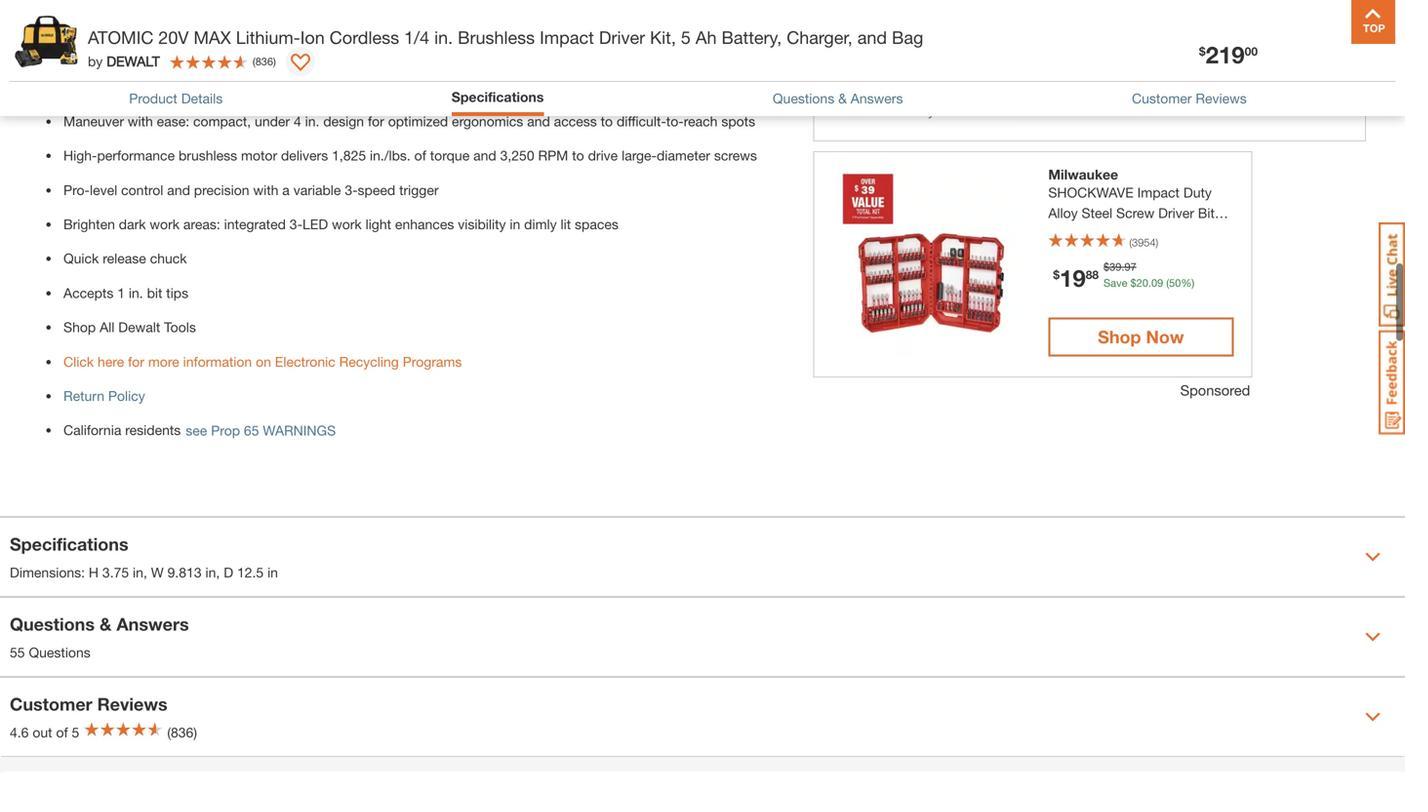 Task type: describe. For each thing, give the bounding box(es) containing it.
difficult-
[[617, 113, 666, 129]]

information
[[183, 354, 252, 370]]

product image image
[[15, 10, 78, 73]]

driver inside milwaukee shockwave impact duty alloy steel screw driver bit set (74-piece)
[[1159, 205, 1195, 221]]

2 , from the left
[[216, 565, 220, 581]]

control
[[121, 182, 163, 198]]

maneuver
[[63, 113, 124, 129]]

ergonomics
[[452, 113, 523, 129]]

and left bag
[[858, 27, 887, 48]]

use
[[853, 72, 877, 88]]

in left w
[[133, 565, 143, 581]]

w
[[151, 565, 164, 581]]

4.6
[[10, 725, 29, 741]]

65
[[244, 422, 259, 439]]

warranty link
[[853, 42, 908, 58]]

reach
[[684, 113, 718, 129]]

save
[[1104, 276, 1128, 289]]

1,825
[[332, 148, 366, 164]]

0 vertical spatial return
[[853, 102, 894, 118]]

1 vertical spatial policy
[[108, 388, 145, 404]]

( 3954 )
[[1130, 236, 1159, 249]]

large-
[[622, 148, 657, 164]]

4
[[294, 113, 301, 129]]

by
[[88, 53, 103, 69]]

1 vertical spatial 5
[[72, 725, 79, 741]]

display image
[[291, 54, 310, 73]]

top button
[[1352, 0, 1396, 44]]

screws
[[714, 148, 757, 164]]

2 vertical spatial questions
[[29, 645, 91, 661]]

09
[[1152, 276, 1164, 289]]

compact,
[[193, 113, 251, 129]]

delivers
[[281, 148, 328, 164]]

use and care manual
[[853, 72, 985, 88]]

39
[[1110, 260, 1122, 273]]

piece)
[[1097, 225, 1134, 241]]

shockwave
[[1049, 184, 1134, 200]]

return policy for the right return policy link
[[853, 102, 935, 118]]

0 horizontal spatial customer
[[10, 694, 92, 715]]

quick release chuck
[[63, 251, 187, 267]]

in left d
[[205, 565, 216, 581]]

0 horizontal spatial return policy link
[[63, 388, 145, 404]]

milwaukee shockwave impact duty alloy steel screw driver bit set (74-piece)
[[1049, 166, 1215, 241]]

battery,
[[722, 27, 782, 48]]

shop now
[[1098, 326, 1184, 347]]

1 , from the left
[[143, 565, 147, 581]]

0 horizontal spatial 3-
[[290, 216, 303, 232]]

light
[[366, 216, 391, 232]]

$ inside $ 219 00
[[1199, 44, 1206, 58]]

return policy for return policy link to the left
[[63, 388, 145, 404]]

use and care manual link
[[853, 72, 985, 88]]

0 vertical spatial policy
[[898, 102, 935, 118]]

0 horizontal spatial reviews
[[97, 694, 168, 715]]

caret image for specifications
[[1365, 549, 1381, 565]]

bag
[[892, 27, 924, 48]]

0 vertical spatial of
[[414, 148, 426, 164]]

more
[[148, 354, 179, 370]]

$ 19 88 $ 39 . 97 save $ 20 . 09 ( 50 %)
[[1053, 260, 1195, 292]]

sponsored
[[1181, 381, 1251, 398]]

lithium-
[[236, 27, 300, 48]]

00
[[1245, 44, 1258, 58]]

in./lbs.
[[370, 148, 411, 164]]

0 vertical spatial reviews
[[1196, 90, 1247, 106]]

1 vertical spatial in.
[[305, 113, 320, 129]]

19
[[1060, 264, 1086, 292]]

by dewalt
[[88, 53, 160, 69]]

(836)
[[167, 725, 197, 741]]

answers for questions & answers
[[851, 90, 903, 106]]

questions & answers
[[773, 90, 903, 106]]

chuck
[[150, 251, 187, 267]]

bit
[[1198, 205, 1215, 221]]

live chat image
[[1379, 223, 1405, 327]]

0 horizontal spatial in.
[[129, 285, 143, 301]]

dewalt
[[107, 53, 160, 69]]

$ down 97
[[1131, 276, 1137, 289]]

prop
[[211, 422, 240, 439]]

on
[[256, 354, 271, 370]]

warranty
[[853, 42, 908, 58]]

1 horizontal spatial for
[[368, 113, 384, 129]]

electronic
[[275, 354, 336, 370]]

1 work from the left
[[150, 216, 180, 232]]

click here for more information on electronic recycling programs
[[63, 354, 462, 370]]

0 horizontal spatial to
[[572, 148, 584, 164]]

ah
[[696, 27, 717, 48]]

d
[[224, 565, 233, 581]]

and right use
[[881, 72, 904, 88]]

20v
[[158, 27, 189, 48]]

charger,
[[787, 27, 853, 48]]

20
[[1137, 276, 1149, 289]]

dimly
[[524, 216, 557, 232]]

1 horizontal spatial customer
[[1132, 90, 1192, 106]]

accepts 1 in. bit tips
[[63, 285, 188, 301]]

led
[[303, 216, 328, 232]]

click here for more information on electronic recycling programs link
[[63, 354, 462, 370]]

warnings
[[263, 422, 336, 439]]

under
[[255, 113, 290, 129]]

maneuver with ease: compact, under 4 in. design for optimized ergonomics and access to difficult-to-reach spots
[[63, 113, 756, 129]]

california residents see prop 65 warnings
[[63, 422, 336, 439]]

steel
[[1082, 205, 1113, 221]]

california
[[63, 422, 121, 438]]

brighten dark work areas: integrated 3-led work light enhances visibility in dimly lit spaces
[[63, 216, 619, 232]]

accepts
[[63, 285, 114, 301]]

lit
[[561, 216, 571, 232]]

tools
[[164, 319, 196, 335]]

& for questions & answers 55 questions
[[100, 614, 112, 635]]

manual
[[941, 72, 985, 88]]

219
[[1206, 41, 1245, 68]]

pro-
[[63, 182, 90, 198]]

1 vertical spatial of
[[56, 725, 68, 741]]

specifications for specifications
[[452, 89, 544, 105]]

1/4
[[404, 27, 430, 48]]

max
[[194, 27, 231, 48]]

specifications for specifications dimensions: h 3.75 in , w 9.813 in , d 12.5 in
[[10, 534, 128, 555]]

shop for shop all dewalt tools
[[63, 319, 96, 335]]



Task type: vqa. For each thing, say whether or not it's contained in the screenshot.
the Tub in the Roman Tub Faucets link
no



Task type: locate. For each thing, give the bounding box(es) containing it.
bit
[[147, 285, 162, 301]]

1 vertical spatial to
[[572, 148, 584, 164]]

1 horizontal spatial with
[[253, 182, 279, 198]]

0 vertical spatial questions
[[773, 90, 835, 106]]

customer reviews down 219
[[1132, 90, 1247, 106]]

$ left 88
[[1053, 268, 1060, 281]]

1 vertical spatial driver
[[1159, 205, 1195, 221]]

level
[[90, 182, 117, 198]]

2 horizontal spatial in.
[[434, 27, 453, 48]]

specifications up dimensions:
[[10, 534, 128, 555]]

0 vertical spatial customer
[[1132, 90, 1192, 106]]

for right "design"
[[368, 113, 384, 129]]

1 vertical spatial caret image
[[1365, 629, 1381, 645]]

5
[[681, 27, 691, 48], [72, 725, 79, 741]]

1 vertical spatial &
[[100, 614, 112, 635]]

0 horizontal spatial with
[[128, 113, 153, 129]]

return policy link
[[853, 102, 935, 118], [63, 388, 145, 404]]

0 horizontal spatial of
[[56, 725, 68, 741]]

, left d
[[216, 565, 220, 581]]

shop for shop now
[[1098, 326, 1141, 347]]

1 horizontal spatial return
[[853, 102, 894, 118]]

product details
[[129, 90, 223, 106]]

rpm
[[538, 148, 568, 164]]

policy down the use and care manual
[[898, 102, 935, 118]]

ease:
[[157, 113, 189, 129]]

return down click
[[63, 388, 104, 404]]

and left the "access"
[[527, 113, 550, 129]]

customer reviews button
[[1132, 88, 1247, 109], [1132, 88, 1247, 109]]

1 horizontal spatial shop
[[1098, 326, 1141, 347]]

1 horizontal spatial return policy link
[[853, 102, 935, 118]]

) up 09
[[1156, 236, 1159, 249]]

and right the control
[[167, 182, 190, 198]]

$ left 00
[[1199, 44, 1206, 58]]

0 horizontal spatial ,
[[143, 565, 147, 581]]

0 horizontal spatial return policy
[[63, 388, 145, 404]]

3- down a
[[290, 216, 303, 232]]

0 vertical spatial to
[[601, 113, 613, 129]]

with down product
[[128, 113, 153, 129]]

of left torque
[[414, 148, 426, 164]]

access
[[554, 113, 597, 129]]

1 horizontal spatial reviews
[[1196, 90, 1247, 106]]

work right the dark
[[150, 216, 180, 232]]

1 horizontal spatial policy
[[898, 102, 935, 118]]

answers inside "questions & answers 55 questions"
[[116, 614, 189, 635]]

1 vertical spatial return policy
[[63, 388, 145, 404]]

of
[[414, 148, 426, 164], [56, 725, 68, 741]]

0 vertical spatial answers
[[851, 90, 903, 106]]

out
[[33, 725, 52, 741]]

1 vertical spatial customer
[[10, 694, 92, 715]]

precision
[[194, 182, 249, 198]]

to
[[601, 113, 613, 129], [572, 148, 584, 164]]

2 work from the left
[[332, 216, 362, 232]]

3.75
[[102, 565, 129, 581]]

driver left kit,
[[599, 27, 645, 48]]

impact inside milwaukee shockwave impact duty alloy steel screw driver bit set (74-piece)
[[1138, 184, 1180, 200]]

0 vertical spatial specifications
[[452, 89, 544, 105]]

1 caret image from the top
[[1365, 549, 1381, 565]]

12.5
[[237, 565, 264, 581]]

0 vertical spatial )
[[273, 55, 276, 68]]

0 vertical spatial return policy link
[[853, 102, 935, 118]]

& inside "questions & answers 55 questions"
[[100, 614, 112, 635]]

questions down charger,
[[773, 90, 835, 106]]

& for questions & answers
[[838, 90, 847, 106]]

areas:
[[183, 216, 220, 232]]

in. right "1/4"
[[434, 27, 453, 48]]

1 vertical spatial customer reviews
[[10, 694, 168, 715]]

( for 3954
[[1130, 236, 1132, 249]]

in.
[[434, 27, 453, 48], [305, 113, 320, 129], [129, 285, 143, 301]]

1 horizontal spatial specifications
[[452, 89, 544, 105]]

0 horizontal spatial .
[[1122, 260, 1125, 273]]

caret image for questions & answers
[[1365, 629, 1381, 645]]

torque
[[430, 148, 470, 164]]

all
[[100, 319, 115, 335]]

impact right the brushless
[[540, 27, 594, 48]]

programs
[[403, 354, 462, 370]]

1 vertical spatial return
[[63, 388, 104, 404]]

dark
[[119, 216, 146, 232]]

questions right 55
[[29, 645, 91, 661]]

1 horizontal spatial in.
[[305, 113, 320, 129]]

1 horizontal spatial 5
[[681, 27, 691, 48]]

& down charger,
[[838, 90, 847, 106]]

1
[[117, 285, 125, 301]]

0 vertical spatial 3-
[[345, 182, 358, 198]]

integrated
[[224, 216, 286, 232]]

1 horizontal spatial )
[[1156, 236, 1159, 249]]

motor
[[241, 148, 277, 164]]

97
[[1125, 260, 1137, 273]]

answers down use
[[851, 90, 903, 106]]

( right 09
[[1167, 276, 1169, 289]]

1 vertical spatial questions
[[10, 614, 95, 635]]

1 vertical spatial answers
[[116, 614, 189, 635]]

shop left 'all'
[[63, 319, 96, 335]]

specifications dimensions: h 3.75 in , w 9.813 in , d 12.5 in
[[10, 534, 278, 581]]

with
[[128, 113, 153, 129], [253, 182, 279, 198]]

visibility
[[458, 216, 506, 232]]

recycling
[[339, 354, 399, 370]]

shop left now
[[1098, 326, 1141, 347]]

0 horizontal spatial customer reviews
[[10, 694, 168, 715]]

0 vertical spatial &
[[838, 90, 847, 106]]

to left drive
[[572, 148, 584, 164]]

0 horizontal spatial shop
[[63, 319, 96, 335]]

& down 3.75
[[100, 614, 112, 635]]

. up save
[[1122, 260, 1125, 273]]

in left 'dimly'
[[510, 216, 520, 232]]

0 vertical spatial .
[[1122, 260, 1125, 273]]

work right led
[[332, 216, 362, 232]]

return policy link down here
[[63, 388, 145, 404]]

atomic 20v max lithium-ion cordless 1/4 in. brushless impact driver kit, 5 ah battery, charger, and bag
[[88, 27, 924, 48]]

to right the "access"
[[601, 113, 613, 129]]

driver
[[599, 27, 645, 48], [1159, 205, 1195, 221]]

brushless
[[458, 27, 535, 48]]

spaces
[[575, 216, 619, 232]]

brushless
[[179, 148, 237, 164]]

shop inside "shop now" button
[[1098, 326, 1141, 347]]

1 vertical spatial return policy link
[[63, 388, 145, 404]]

2 caret image from the top
[[1365, 629, 1381, 645]]

3-
[[345, 182, 358, 198], [290, 216, 303, 232]]

1 vertical spatial reviews
[[97, 694, 168, 715]]

kit,
[[650, 27, 676, 48]]

1 vertical spatial impact
[[1138, 184, 1180, 200]]

1 horizontal spatial work
[[332, 216, 362, 232]]

questions
[[773, 90, 835, 106], [10, 614, 95, 635], [29, 645, 91, 661]]

screw
[[1117, 205, 1155, 221]]

5 right out
[[72, 725, 79, 741]]

in. right 1
[[129, 285, 143, 301]]

care
[[908, 72, 937, 88]]

answers for questions & answers 55 questions
[[116, 614, 189, 635]]

impact
[[540, 27, 594, 48], [1138, 184, 1180, 200]]

in. right 4
[[305, 113, 320, 129]]

2 vertical spatial (
[[1167, 276, 1169, 289]]

3954
[[1132, 236, 1156, 249]]

see
[[186, 422, 207, 439]]

feedback link image
[[1379, 330, 1405, 435]]

return policy down the use and care manual
[[853, 102, 935, 118]]

of right out
[[56, 725, 68, 741]]

with left a
[[253, 182, 279, 198]]

0 horizontal spatial impact
[[540, 27, 594, 48]]

1 horizontal spatial (
[[1130, 236, 1132, 249]]

, left w
[[143, 565, 147, 581]]

1 horizontal spatial &
[[838, 90, 847, 106]]

0 vertical spatial customer reviews
[[1132, 90, 1247, 106]]

. left "50"
[[1149, 276, 1152, 289]]

pro-level control and precision with a variable 3-speed trigger
[[63, 182, 439, 198]]

and left the 3,250
[[473, 148, 496, 164]]

0 horizontal spatial answers
[[116, 614, 189, 635]]

driver down "duty"
[[1159, 205, 1195, 221]]

residents
[[125, 422, 181, 438]]

for right here
[[128, 354, 144, 370]]

0 vertical spatial 5
[[681, 27, 691, 48]]

policy
[[898, 102, 935, 118], [108, 388, 145, 404]]

1 vertical spatial specifications
[[10, 534, 128, 555]]

( up 97
[[1130, 236, 1132, 249]]

in right 12.5
[[268, 565, 278, 581]]

5 left 'ah'
[[681, 27, 691, 48]]

0 horizontal spatial work
[[150, 216, 180, 232]]

0 vertical spatial with
[[128, 113, 153, 129]]

0 vertical spatial (
[[253, 55, 255, 68]]

0 horizontal spatial (
[[253, 55, 255, 68]]

0 horizontal spatial 5
[[72, 725, 79, 741]]

0 vertical spatial in.
[[434, 27, 453, 48]]

customer
[[1132, 90, 1192, 106], [10, 694, 92, 715]]

tips
[[166, 285, 188, 301]]

customer reviews up 4.6 out of 5
[[10, 694, 168, 715]]

questions for questions & answers 55 questions
[[10, 614, 95, 635]]

4.6 out of 5
[[10, 725, 79, 741]]

$ right 88
[[1104, 260, 1110, 273]]

0 vertical spatial for
[[368, 113, 384, 129]]

spots
[[722, 113, 756, 129]]

a
[[282, 182, 290, 198]]

product
[[129, 90, 177, 106]]

now
[[1146, 326, 1184, 347]]

0 vertical spatial return policy
[[853, 102, 935, 118]]

return policy link down the use and care manual
[[853, 102, 935, 118]]

impact up screw
[[1138, 184, 1180, 200]]

reviews up "(836)"
[[97, 694, 168, 715]]

0 vertical spatial driver
[[599, 27, 645, 48]]

high-
[[63, 148, 97, 164]]

shop all dewalt tools
[[63, 319, 196, 335]]

1 vertical spatial )
[[1156, 236, 1159, 249]]

1 horizontal spatial customer reviews
[[1132, 90, 1247, 106]]

0 vertical spatial caret image
[[1365, 549, 1381, 565]]

specifications
[[452, 89, 544, 105], [10, 534, 128, 555]]

2 horizontal spatial (
[[1167, 276, 1169, 289]]

) for ( 836 )
[[273, 55, 276, 68]]

quick
[[63, 251, 99, 267]]

( inside $ 19 88 $ 39 . 97 save $ 20 . 09 ( 50 %)
[[1167, 276, 1169, 289]]

release
[[103, 251, 146, 267]]

0 horizontal spatial policy
[[108, 388, 145, 404]]

0 horizontal spatial specifications
[[10, 534, 128, 555]]

1 horizontal spatial ,
[[216, 565, 220, 581]]

answers down w
[[116, 614, 189, 635]]

1 horizontal spatial driver
[[1159, 205, 1195, 221]]

( down "lithium-"
[[253, 55, 255, 68]]

0 horizontal spatial return
[[63, 388, 104, 404]]

1 horizontal spatial to
[[601, 113, 613, 129]]

reviews
[[1196, 90, 1247, 106], [97, 694, 168, 715]]

questions & answers 55 questions
[[10, 614, 189, 661]]

1 horizontal spatial 3-
[[345, 182, 358, 198]]

3- right the variable
[[345, 182, 358, 198]]

0 horizontal spatial )
[[273, 55, 276, 68]]

shop now button
[[1049, 317, 1234, 357]]

0 horizontal spatial for
[[128, 354, 144, 370]]

1 vertical spatial .
[[1149, 276, 1152, 289]]

) down "lithium-"
[[273, 55, 276, 68]]

policy down here
[[108, 388, 145, 404]]

performance
[[97, 148, 175, 164]]

1 horizontal spatial answers
[[851, 90, 903, 106]]

2 vertical spatial in.
[[129, 285, 143, 301]]

1 vertical spatial 3-
[[290, 216, 303, 232]]

brighten
[[63, 216, 115, 232]]

0 horizontal spatial driver
[[599, 27, 645, 48]]

enhances
[[395, 216, 454, 232]]

$ 219 00
[[1199, 41, 1258, 68]]

1 vertical spatial with
[[253, 182, 279, 198]]

1 horizontal spatial .
[[1149, 276, 1152, 289]]

cordless
[[330, 27, 399, 48]]

dewalt
[[118, 319, 160, 335]]

questions for questions & answers
[[773, 90, 835, 106]]

0 horizontal spatial &
[[100, 614, 112, 635]]

1 horizontal spatial return policy
[[853, 102, 935, 118]]

)
[[273, 55, 276, 68], [1156, 236, 1159, 249]]

shockwave impact duty alloy steel screw driver bit set (74-piece) image
[[834, 167, 1024, 357]]

optimized
[[388, 113, 448, 129]]

return policy down here
[[63, 388, 145, 404]]

( for 836
[[253, 55, 255, 68]]

1 horizontal spatial of
[[414, 148, 426, 164]]

0 vertical spatial impact
[[540, 27, 594, 48]]

) for ( 3954 )
[[1156, 236, 1159, 249]]

specifications inside specifications dimensions: h 3.75 in , w 9.813 in , d 12.5 in
[[10, 534, 128, 555]]

1 vertical spatial for
[[128, 354, 144, 370]]

( 836 )
[[253, 55, 276, 68]]

questions up 55
[[10, 614, 95, 635]]

reviews down 219
[[1196, 90, 1247, 106]]

caret image
[[1365, 549, 1381, 565], [1365, 629, 1381, 645]]

specifications button
[[452, 87, 544, 111], [452, 87, 544, 107]]

return down use
[[853, 102, 894, 118]]

9.813
[[167, 565, 202, 581]]

specifications up ergonomics
[[452, 89, 544, 105]]

product details button
[[129, 88, 223, 109], [129, 88, 223, 109]]

milwaukee
[[1049, 166, 1119, 182]]



